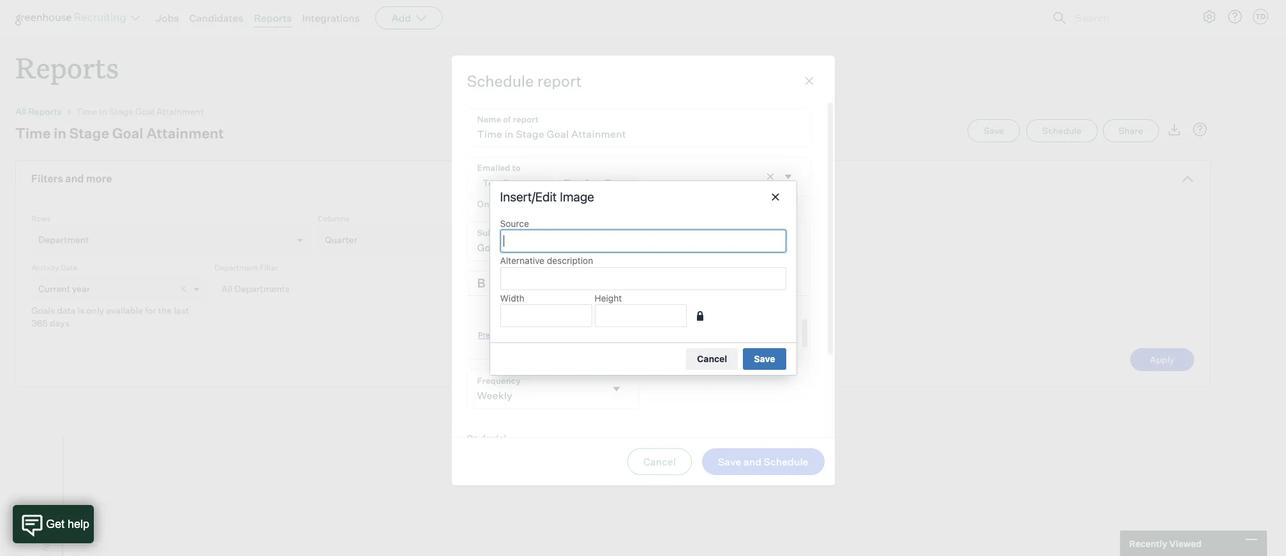 Task type: locate. For each thing, give the bounding box(es) containing it.
0 vertical spatial save
[[984, 125, 1005, 136]]

save and schedule
[[718, 456, 809, 469]]

close modal icon image
[[802, 74, 817, 89]]

the
[[158, 305, 172, 316]]

1 horizontal spatial in
[[99, 106, 107, 117]]

1 horizontal spatial save button
[[968, 120, 1021, 143]]

group
[[468, 271, 809, 296], [618, 294, 766, 321]]

2 vertical spatial schedule
[[764, 456, 809, 469]]

1 horizontal spatial and
[[744, 456, 762, 469]]

schedule report
[[467, 72, 582, 91]]

0 vertical spatial cancel
[[697, 354, 728, 365]]

save
[[984, 125, 1005, 136], [754, 354, 776, 365], [718, 456, 742, 469]]

quarter
[[325, 234, 358, 245]]

alternative
[[500, 256, 545, 267]]

2 horizontal spatial schedule
[[1043, 125, 1082, 136]]

Source url field
[[500, 230, 786, 253]]

1 vertical spatial cancel button
[[628, 449, 692, 476]]

candidates
[[189, 11, 244, 24]]

goal
[[135, 106, 155, 117], [112, 125, 143, 142]]

1 horizontal spatial time
[[76, 106, 97, 117]]

filters and more
[[31, 173, 112, 185]]

None text field
[[467, 109, 810, 147]]

is
[[78, 305, 85, 316]]

365
[[31, 318, 48, 329]]

save inside insert/edit image dialog
[[754, 354, 776, 365]]

time in stage goal attainment link
[[76, 106, 204, 117]]

1 vertical spatial department
[[215, 263, 258, 273]]

rows
[[31, 214, 51, 224]]

time down all reports
[[15, 125, 51, 142]]

0 horizontal spatial department
[[38, 234, 89, 245]]

1 vertical spatial in
[[54, 125, 66, 142]]

None text field
[[467, 222, 810, 261]]

time in stage goal attainment
[[76, 106, 204, 117], [15, 125, 224, 142]]

save for save and schedule
[[718, 456, 742, 469]]

1 vertical spatial all
[[222, 284, 233, 295]]

Width text field
[[500, 304, 592, 327]]

×
[[180, 281, 187, 295]]

departments
[[235, 284, 290, 295]]

configure image
[[1203, 9, 1218, 24]]

0 horizontal spatial save
[[718, 456, 742, 469]]

1 vertical spatial schedule
[[1043, 125, 1082, 136]]

cancel button
[[687, 349, 739, 370], [628, 449, 692, 476]]

department for department
[[38, 234, 89, 245]]

all
[[15, 106, 26, 117], [222, 284, 233, 295]]

cancel button inside insert/edit image dialog
[[687, 349, 739, 370]]

save button
[[968, 120, 1021, 143], [744, 349, 786, 370]]

group up the height text field
[[468, 271, 809, 296]]

time
[[76, 106, 97, 117], [15, 125, 51, 142]]

save inside button
[[718, 456, 742, 469]]

0 vertical spatial schedule
[[467, 72, 534, 91]]

1 horizontal spatial all
[[222, 284, 233, 295]]

department up all departments
[[215, 263, 258, 273]]

0 vertical spatial cancel button
[[687, 349, 739, 370]]

Search text field
[[1073, 9, 1176, 27]]

last
[[174, 305, 189, 316]]

1 vertical spatial stage
[[69, 125, 109, 142]]

insert/edit image
[[500, 190, 595, 204]]

share
[[1119, 125, 1144, 136]]

0 vertical spatial and
[[65, 173, 84, 185]]

columns
[[318, 214, 350, 224]]

reports
[[254, 11, 292, 24], [15, 49, 119, 86], [28, 106, 62, 117]]

1 vertical spatial save
[[754, 354, 776, 365]]

1 vertical spatial save button
[[744, 349, 786, 370]]

add button
[[376, 6, 443, 29]]

0 vertical spatial save button
[[968, 120, 1021, 143]]

and inside button
[[744, 456, 762, 469]]

td button
[[1254, 9, 1269, 24]]

0 vertical spatial all
[[15, 106, 26, 117]]

1 vertical spatial and
[[744, 456, 762, 469]]

0 horizontal spatial and
[[65, 173, 84, 185]]

1 vertical spatial cancel
[[644, 456, 676, 469]]

candidates link
[[189, 11, 244, 24]]

2 vertical spatial save
[[718, 456, 742, 469]]

schedule for schedule
[[1043, 125, 1082, 136]]

toolbar
[[468, 271, 622, 296], [622, 271, 693, 296], [693, 271, 742, 296], [742, 271, 769, 296], [618, 295, 668, 320]]

0 horizontal spatial schedule
[[467, 72, 534, 91]]

department up date
[[38, 234, 89, 245]]

1 horizontal spatial save
[[754, 354, 776, 365]]

0 vertical spatial reports
[[254, 11, 292, 24]]

department
[[38, 234, 89, 245], [215, 263, 258, 273]]

greenhouse recruiting image
[[15, 10, 130, 26]]

description
[[547, 256, 593, 267]]

save for save button inside insert/edit image dialog
[[754, 354, 776, 365]]

goals
[[31, 305, 55, 316]]

0 vertical spatial in
[[99, 106, 107, 117]]

group down alternative description text field
[[618, 294, 766, 321]]

0 horizontal spatial all
[[15, 106, 26, 117]]

stage
[[109, 106, 133, 117], [69, 125, 109, 142]]

all reports link
[[15, 106, 62, 117]]

current year
[[38, 284, 90, 295]]

1 horizontal spatial department
[[215, 263, 258, 273]]

attainment
[[157, 106, 204, 117], [146, 125, 224, 142]]

activity
[[31, 263, 59, 273]]

save and schedule this report to revisit it! element
[[968, 120, 1027, 143]]

data
[[57, 305, 76, 316]]

department option
[[38, 234, 89, 245]]

0 vertical spatial department
[[38, 234, 89, 245]]

1 horizontal spatial cancel
[[697, 354, 728, 365]]

reports link
[[254, 11, 292, 24]]

2 vertical spatial reports
[[28, 106, 62, 117]]

td
[[1256, 12, 1266, 21]]

1 vertical spatial time
[[15, 125, 51, 142]]

save button inside insert/edit image dialog
[[744, 349, 786, 370]]

on day(s)
[[467, 434, 507, 444]]

in
[[99, 106, 107, 117], [54, 125, 66, 142]]

cancel inside insert/edit image dialog
[[697, 354, 728, 365]]

width
[[500, 293, 525, 304]]

time right all reports
[[76, 106, 97, 117]]

activity date
[[31, 263, 78, 273]]

0 horizontal spatial save button
[[744, 349, 786, 370]]

0 vertical spatial time
[[76, 106, 97, 117]]

and
[[65, 173, 84, 185], [744, 456, 762, 469]]

schedule
[[467, 72, 534, 91], [1043, 125, 1082, 136], [764, 456, 809, 469]]

jobs link
[[156, 11, 179, 24]]

schedule for schedule report
[[467, 72, 534, 91]]

viewed
[[1170, 539, 1202, 550]]

cancel
[[697, 354, 728, 365], [644, 456, 676, 469]]

0 horizontal spatial time
[[15, 125, 51, 142]]



Task type: describe. For each thing, give the bounding box(es) containing it.
download image
[[1167, 122, 1183, 137]]

for
[[145, 305, 156, 316]]

all departments
[[222, 284, 290, 295]]

current
[[38, 284, 70, 295]]

available
[[106, 305, 143, 316]]

filter
[[260, 263, 278, 273]]

filters
[[31, 173, 63, 185]]

0 vertical spatial stage
[[109, 106, 133, 117]]

all for all reports
[[15, 106, 26, 117]]

Height text field
[[595, 304, 687, 327]]

report
[[538, 72, 582, 91]]

schedule button
[[1027, 120, 1098, 143]]

jobs
[[156, 11, 179, 24]]

1 vertical spatial attainment
[[146, 125, 224, 142]]

source
[[500, 219, 529, 229]]

year
[[72, 284, 90, 295]]

days
[[50, 318, 70, 329]]

integrations
[[302, 11, 360, 24]]

image
[[560, 190, 595, 204]]

insert/edit image dialog
[[489, 181, 797, 376]]

faq image
[[1193, 122, 1208, 137]]

department filter
[[215, 263, 278, 273]]

1 vertical spatial reports
[[15, 49, 119, 86]]

apply button
[[1131, 349, 1195, 372]]

share button
[[1103, 120, 1160, 143]]

cancel button for schedule report
[[628, 449, 692, 476]]

0 horizontal spatial cancel
[[644, 456, 676, 469]]

day(s)
[[481, 434, 507, 444]]

only
[[86, 305, 104, 316]]

quarter option
[[325, 234, 358, 245]]

recently
[[1130, 539, 1168, 550]]

alternative description
[[500, 256, 593, 267]]

and for save
[[744, 456, 762, 469]]

and for filters
[[65, 173, 84, 185]]

insert/edit
[[500, 190, 557, 204]]

cancel button for insert/edit image
[[687, 349, 739, 370]]

recently viewed
[[1130, 539, 1202, 550]]

all reports
[[15, 106, 62, 117]]

Alternative description text field
[[500, 267, 786, 290]]

on
[[467, 434, 479, 444]]

xychart image
[[31, 406, 1195, 557]]

1 horizontal spatial schedule
[[764, 456, 809, 469]]

0 vertical spatial goal
[[135, 106, 155, 117]]

goals data is only available for the last 365 days
[[31, 305, 189, 329]]

all for all departments
[[222, 284, 233, 295]]

current year option
[[38, 284, 90, 295]]

1 vertical spatial time in stage goal attainment
[[15, 125, 224, 142]]

0 vertical spatial time in stage goal attainment
[[76, 106, 204, 117]]

2 horizontal spatial save
[[984, 125, 1005, 136]]

date
[[60, 263, 78, 273]]

save and schedule button
[[702, 449, 825, 476]]

1 vertical spatial goal
[[112, 125, 143, 142]]

integrations link
[[302, 11, 360, 24]]

more
[[86, 173, 112, 185]]

0 vertical spatial attainment
[[157, 106, 204, 117]]

add
[[392, 11, 411, 24]]

apply
[[1151, 355, 1175, 365]]

0 horizontal spatial in
[[54, 125, 66, 142]]

department for department filter
[[215, 263, 258, 273]]

height
[[595, 293, 622, 304]]

td button
[[1251, 6, 1271, 27]]



Task type: vqa. For each thing, say whether or not it's contained in the screenshot.
'Reset Filters' button
no



